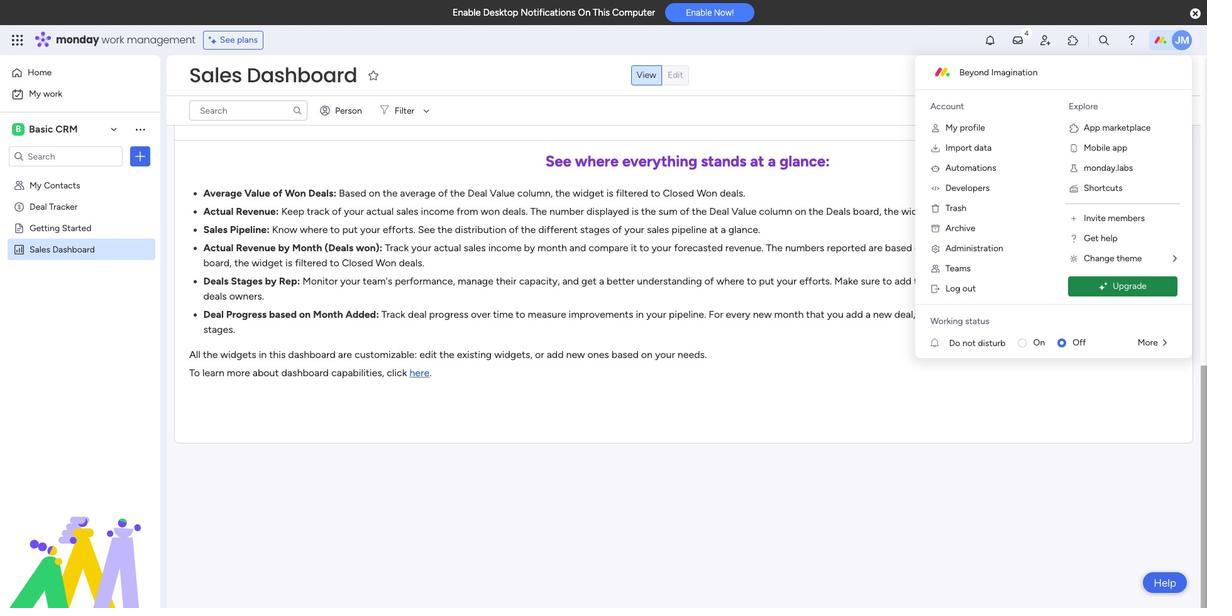 Task type: vqa. For each thing, say whether or not it's contained in the screenshot.


Task type: locate. For each thing, give the bounding box(es) containing it.
0 vertical spatial dashboard
[[247, 61, 357, 89]]

their right the status
[[1018, 309, 1038, 321]]

their right manage
[[496, 275, 517, 287]]

0 horizontal spatial put
[[342, 224, 358, 236]]

2 vertical spatial widget
[[252, 257, 283, 269]]

where up actual revenue by month (deals won):
[[300, 224, 328, 236]]

0 horizontal spatial closed
[[342, 257, 373, 269]]

1 actual from the top
[[203, 206, 234, 218]]

progress left over
[[429, 309, 469, 321]]

track inside the monitor your team's performance, manage their capacity, and get a better understanding of where to put your efforts. make sure to add the owner of the deal in the deals board in order to track the deals owners.
[[1145, 275, 1168, 287]]

edit
[[420, 349, 437, 361]]

computer
[[612, 7, 655, 18]]

1 vertical spatial filtered
[[945, 206, 977, 218]]

from inside track your actual sales income by month and compare it to your forecasted revenue. the numbers reported are based on your deal value column and close date from the deals board, the widget is filtered to closed won deals.
[[1108, 242, 1129, 254]]

2 vertical spatial based
[[612, 349, 639, 361]]

1 horizontal spatial actual
[[434, 242, 461, 254]]

income inside average value of won deals: based on the average of the deal value column, the widget is filtered to closed won deals. actual revenue: keep track of your actual sales income from won deals. the number displayed is the sum of the deal value column on the deals board, the widget is filtered to closed won deals. sales pipeline: know where to put your efforts. see the distribution of the different stages of your sales pipeline at a glance.
[[421, 206, 454, 218]]

Search in workspace field
[[26, 149, 105, 164]]

import
[[946, 143, 972, 153]]

by up capacity,
[[524, 242, 535, 254]]

1 horizontal spatial from
[[1108, 242, 1129, 254]]

the
[[531, 206, 547, 218], [766, 242, 783, 254]]

owners.
[[229, 291, 264, 303]]

efforts.
[[383, 224, 416, 236], [800, 275, 832, 287]]

widget down revenue
[[252, 257, 283, 269]]

0 vertical spatial different
[[539, 224, 578, 236]]

enable now!
[[686, 8, 734, 18]]

track inside track deal progress over time to measure improvements in your pipeline. for every new month that you add a new deal, you'd be able to track their progress through the different stages.
[[992, 309, 1015, 321]]

to right order
[[1133, 275, 1143, 287]]

the down column,
[[531, 206, 547, 218]]

b0bth3builder2k23@gmail.com
[[239, 60, 336, 68]]

track inside average value of won deals: based on the average of the deal value column, the widget is filtered to closed won deals. actual revenue: keep track of your actual sales income from won deals. the number displayed is the sum of the deal value column on the deals board, the widget is filtered to closed won deals. sales pipeline: know where to put your efforts. see the distribution of the different stages of your sales pipeline at a glance.
[[307, 206, 330, 218]]

b
[[16, 124, 21, 135]]

put inside average value of won deals: based on the average of the deal value column, the widget is filtered to closed won deals. actual revenue: keep track of your actual sales income from won deals. the number displayed is the sum of the deal value column on the deals board, the widget is filtered to closed won deals. sales pipeline: know where to put your efforts. see the distribution of the different stages of your sales pipeline at a glance.
[[342, 224, 358, 236]]

actual down distribution
[[434, 242, 461, 254]]

1 vertical spatial different
[[1138, 309, 1178, 321]]

1 vertical spatial the
[[766, 242, 783, 254]]

monday.labs image
[[1069, 164, 1079, 174]]

1 horizontal spatial track
[[992, 309, 1015, 321]]

add inside the monitor your team's performance, manage their capacity, and get a better understanding of where to put your efforts. make sure to add the owner of the deal in the deals board in order to track the deals owners.
[[895, 275, 912, 287]]

1 horizontal spatial deal
[[992, 275, 1011, 287]]

0 vertical spatial track
[[307, 206, 330, 218]]

1 vertical spatial where
[[300, 224, 328, 236]]

home
[[28, 67, 52, 78]]

filtered up displayed
[[616, 187, 649, 199]]

and inside the monitor your team's performance, manage their capacity, and get a better understanding of where to put your efforts. make sure to add the owner of the deal in the deals board in order to track the deals owners.
[[563, 275, 579, 287]]

None search field
[[189, 101, 308, 121]]

2 horizontal spatial new
[[873, 309, 892, 321]]

0 horizontal spatial on
[[578, 7, 591, 18]]

1 horizontal spatial dashboard
[[247, 61, 357, 89]]

value
[[244, 187, 270, 199], [490, 187, 515, 199], [732, 206, 757, 218], [974, 242, 999, 254]]

efforts. inside the monitor your team's performance, manage their capacity, and get a better understanding of where to put your efforts. make sure to add the owner of the deal in the deals board in order to track the deals owners.
[[800, 275, 832, 287]]

new
[[753, 309, 772, 321], [873, 309, 892, 321], [566, 349, 585, 361]]

is inside track your actual sales income by month and compare it to your forecasted revenue. the numbers reported are based on your deal value column and close date from the deals board, the widget is filtered to closed won deals.
[[286, 257, 293, 269]]

on left administration image
[[915, 242, 926, 254]]

1 vertical spatial sales
[[203, 224, 228, 236]]

2 vertical spatial filtered
[[295, 257, 327, 269]]

are inside all the widgets in this dashboard are customizable: edit the existing widgets, or add new ones based on your needs. to learn more about dashboard capabilities, click here .
[[338, 349, 352, 361]]

2 vertical spatial see
[[418, 224, 435, 236]]

your up it
[[625, 224, 645, 236]]

dashboard up the search 'image'
[[247, 61, 357, 89]]

help image
[[1126, 34, 1138, 47]]

at inside average value of won deals: based on the average of the deal value column, the widget is filtered to closed won deals. actual revenue: keep track of your actual sales income from won deals. the number displayed is the sum of the deal value column on the deals board, the widget is filtered to closed won deals. sales pipeline: know where to put your efforts. see the distribution of the different stages of your sales pipeline at a glance.
[[710, 224, 719, 236]]

on left the off
[[1034, 338, 1045, 348]]

new left deal,
[[873, 309, 892, 321]]

dashboard down this
[[281, 367, 329, 379]]

0 vertical spatial widget
[[573, 187, 604, 199]]

enable desktop notifications on this computer
[[453, 7, 655, 18]]

1 horizontal spatial different
[[1138, 309, 1178, 321]]

track inside track your actual sales income by month and compare it to your forecasted revenue. the numbers reported are based on your deal value column and close date from the deals board, the widget is filtered to closed won deals.
[[385, 242, 409, 254]]

see inside button
[[220, 35, 235, 45]]

Filter dashboard by text search field
[[189, 101, 308, 121]]

0 horizontal spatial income
[[421, 206, 454, 218]]

0 horizontal spatial dashboard
[[52, 244, 95, 255]]

deals. up performance, on the left of page
[[399, 257, 425, 269]]

started
[[62, 223, 91, 233]]

0 horizontal spatial are
[[338, 349, 352, 361]]

basic crm
[[29, 123, 78, 135]]

month down 'know'
[[292, 242, 322, 254]]

added:
[[346, 309, 379, 321]]

my inside option
[[29, 89, 41, 99]]

column up glance.
[[759, 206, 793, 218]]

track
[[307, 206, 330, 218], [1145, 275, 1168, 287], [992, 309, 1015, 321]]

column inside average value of won deals: based on the average of the deal value column, the widget is filtered to closed won deals. actual revenue: keep track of your actual sales income from won deals. the number displayed is the sum of the deal value column on the deals board, the widget is filtered to closed won deals. sales pipeline: know where to put your efforts. see the distribution of the different stages of your sales pipeline at a glance.
[[759, 206, 793, 218]]

a inside the monitor your team's performance, manage their capacity, and get a better understanding of where to put your efforts. make sure to add the owner of the deal in the deals board in order to track the deals owners.
[[599, 275, 605, 287]]

a right get
[[599, 275, 605, 287]]

from
[[457, 206, 478, 218], [1108, 242, 1129, 254]]

track for actual
[[307, 206, 330, 218]]

2 vertical spatial add
[[547, 349, 564, 361]]

pipeline.
[[669, 309, 707, 321]]

based left administration image
[[885, 242, 913, 254]]

where inside the monitor your team's performance, manage their capacity, and get a better understanding of where to put your efforts. make sure to add the owner of the deal in the deals board in order to track the deals owners.
[[717, 275, 745, 287]]

progress up the off
[[1041, 309, 1080, 321]]

2 vertical spatial where
[[717, 275, 745, 287]]

track inside track deal progress over time to measure improvements in your pipeline. for every new month that you add a new deal, you'd be able to track their progress through the different stages.
[[382, 309, 406, 321]]

deals inside track your actual sales income by month and compare it to your forecasted revenue. the numbers reported are based on your deal value column and close date from the deals board, the widget is filtered to closed won deals.
[[1149, 242, 1174, 254]]

teams link
[[921, 259, 1049, 279]]

click
[[387, 367, 407, 379]]

0 vertical spatial filtered
[[616, 187, 649, 199]]

0 horizontal spatial based
[[269, 309, 297, 321]]

closed
[[663, 187, 694, 199], [992, 206, 1023, 218], [342, 257, 373, 269]]

your down archive icon
[[929, 242, 949, 254]]

dashboard inside list box
[[52, 244, 95, 255]]

list box
[[0, 172, 160, 430]]

are up the "capabilities,"
[[338, 349, 352, 361]]

board, up the deals
[[203, 257, 232, 269]]

work inside "my work" option
[[43, 89, 62, 99]]

the right revenue.
[[766, 242, 783, 254]]

on inside all the widgets in this dashboard are customizable: edit the existing widgets, or add new ones based on your needs. to learn more about dashboard capabilities, click here .
[[641, 349, 653, 361]]

1 horizontal spatial invite members image
[[1069, 214, 1079, 224]]

0 horizontal spatial new
[[566, 349, 585, 361]]

1 vertical spatial deal
[[408, 309, 427, 321]]

based inside track your actual sales income by month and compare it to your forecasted revenue. the numbers reported are based on your deal value column and close date from the deals board, the widget is filtered to closed won deals.
[[885, 242, 913, 254]]

value inside track your actual sales income by month and compare it to your forecasted revenue. the numbers reported are based on your deal value column and close date from the deals board, the widget is filtered to closed won deals.
[[974, 242, 999, 254]]

track for deal progress based on month added:
[[382, 309, 406, 321]]

public dashboard image
[[13, 243, 25, 255]]

public board image
[[13, 222, 25, 234]]

my inside 'link'
[[946, 123, 958, 133]]

upgrade
[[1113, 281, 1147, 292]]

deal down archive
[[951, 242, 971, 254]]

0 vertical spatial income
[[421, 206, 454, 218]]

your down the based
[[344, 206, 364, 218]]

1 vertical spatial dashboard
[[281, 367, 329, 379]]

won):
[[356, 242, 383, 254]]

and for to
[[570, 242, 586, 254]]

my work link
[[8, 84, 153, 104]]

dashboard right this
[[288, 349, 336, 361]]

work down home
[[43, 89, 62, 99]]

enable left desktop
[[453, 7, 481, 18]]

deal
[[468, 187, 487, 199], [30, 201, 47, 212], [710, 206, 729, 218], [951, 242, 971, 254], [203, 309, 224, 321]]

options image
[[134, 150, 147, 163]]

imagination
[[992, 67, 1038, 78]]

month
[[538, 242, 567, 254], [775, 309, 804, 321]]

edit button
[[662, 65, 689, 86]]

2 horizontal spatial by
[[524, 242, 535, 254]]

1 horizontal spatial at
[[750, 152, 765, 170]]

mobile app image
[[1069, 143, 1079, 153]]

column down archive 'link'
[[1001, 242, 1035, 254]]

through
[[1083, 309, 1118, 321]]

closed down the won):
[[342, 257, 373, 269]]

2 vertical spatial sales
[[30, 244, 50, 255]]

new right "every"
[[753, 309, 772, 321]]

1 horizontal spatial widget
[[573, 187, 604, 199]]

2 horizontal spatial where
[[717, 275, 745, 287]]

do
[[950, 338, 961, 349]]

team's
[[363, 275, 393, 287]]

deals left "board"
[[1041, 275, 1065, 287]]

that
[[807, 309, 825, 321]]

0 vertical spatial put
[[342, 224, 358, 236]]

0 vertical spatial sales
[[189, 61, 242, 89]]

invite members image
[[1040, 34, 1052, 47], [1069, 214, 1079, 224]]

sales dashboard up the search 'image'
[[189, 61, 357, 89]]

my for my work
[[29, 89, 41, 99]]

2 horizontal spatial closed
[[992, 206, 1023, 218]]

more link
[[1128, 333, 1177, 353]]

0 horizontal spatial at
[[710, 224, 719, 236]]

see down average
[[418, 224, 435, 236]]

get
[[582, 275, 597, 287]]

2 vertical spatial closed
[[342, 257, 373, 269]]

developers
[[946, 183, 990, 194]]

my left the contacts
[[30, 180, 42, 191]]

widget inside track your actual sales income by month and compare it to your forecasted revenue. the numbers reported are based on your deal value column and close date from the deals board, the widget is filtered to closed won deals.
[[252, 257, 283, 269]]

month left that at the right of page
[[775, 309, 804, 321]]

my contacts
[[30, 180, 80, 191]]

a right you
[[866, 309, 871, 321]]

pipeline
[[672, 224, 707, 236]]

widget up displayed
[[573, 187, 604, 199]]

archive link
[[921, 219, 1049, 239]]

sales right public dashboard image
[[30, 244, 50, 255]]

1 vertical spatial month
[[313, 309, 343, 321]]

1 vertical spatial based
[[269, 309, 297, 321]]

where up displayed
[[575, 152, 619, 170]]

my profile image
[[931, 123, 941, 133]]

sales
[[396, 206, 419, 218], [647, 224, 669, 236], [464, 242, 486, 254]]

board, inside average value of won deals: based on the average of the deal value column, the widget is filtered to closed won deals. actual revenue: keep track of your actual sales income from won deals. the number displayed is the sum of the deal value column on the deals board, the widget is filtered to closed won deals. sales pipeline: know where to put your efforts. see the distribution of the different stages of your sales pipeline at a glance.
[[853, 206, 882, 218]]

1 horizontal spatial their
[[1018, 309, 1038, 321]]

1 progress from the left
[[429, 309, 469, 321]]

change
[[1084, 253, 1115, 264]]

on inside track your actual sales income by month and compare it to your forecasted revenue. the numbers reported are based on your deal value column and close date from the deals board, the widget is filtered to closed won deals.
[[915, 242, 926, 254]]

0 vertical spatial track
[[385, 242, 409, 254]]

the inside track deal progress over time to measure improvements in your pipeline. for every new month that you add a new deal, you'd be able to track their progress through the different stages.
[[1121, 309, 1136, 321]]

select product image
[[11, 34, 24, 47]]

display modes group
[[631, 65, 689, 86]]

the right average
[[450, 187, 465, 199]]

income down distribution
[[488, 242, 522, 254]]

closed up sum
[[663, 187, 694, 199]]

1 vertical spatial are
[[338, 349, 352, 361]]

the
[[383, 187, 398, 199], [450, 187, 465, 199], [556, 187, 570, 199], [641, 206, 656, 218], [692, 206, 707, 218], [809, 206, 824, 218], [884, 206, 899, 218], [438, 224, 453, 236], [521, 224, 536, 236], [1132, 242, 1147, 254], [234, 257, 249, 269], [914, 275, 929, 287], [974, 275, 989, 287], [1023, 275, 1038, 287], [1171, 275, 1185, 287], [1121, 309, 1136, 321], [203, 349, 218, 361], [440, 349, 455, 361]]

0 vertical spatial board,
[[853, 206, 882, 218]]

see
[[220, 35, 235, 45], [546, 152, 572, 170], [418, 224, 435, 236]]

import data image
[[931, 143, 941, 153]]

update feed image
[[1012, 34, 1025, 47]]

sales inside track your actual sales income by month and compare it to your forecasted revenue. the numbers reported are based on your deal value column and close date from the deals board, the widget is filtered to closed won deals.
[[464, 242, 486, 254]]

actual down pipeline:
[[203, 242, 234, 254]]

in inside all the widgets in this dashboard are customizable: edit the existing widgets, or add new ones based on your needs. to learn more about dashboard capabilities, click here .
[[259, 349, 267, 361]]

out
[[963, 284, 976, 294]]

search everything image
[[1098, 34, 1111, 47]]

option
[[0, 174, 160, 176]]

to right it
[[640, 242, 649, 254]]

distribution
[[455, 224, 507, 236]]

2 actual from the top
[[203, 242, 234, 254]]

better
[[607, 275, 635, 287]]

progress
[[429, 309, 469, 321], [1041, 309, 1080, 321]]

to right sure
[[883, 275, 892, 287]]

add
[[895, 275, 912, 287], [846, 309, 863, 321], [547, 349, 564, 361]]

efforts. inside average value of won deals: based on the average of the deal value column, the widget is filtered to closed won deals. actual revenue: keep track of your actual sales income from won deals. the number displayed is the sum of the deal value column on the deals board, the widget is filtered to closed won deals. sales pipeline: know where to put your efforts. see the distribution of the different stages of your sales pipeline at a glance.
[[383, 224, 416, 236]]

number
[[550, 206, 584, 218]]

track right the won):
[[385, 242, 409, 254]]

1 vertical spatial sales
[[647, 224, 669, 236]]

1 horizontal spatial see
[[418, 224, 435, 236]]

0 horizontal spatial widget
[[252, 257, 283, 269]]

filter button
[[375, 101, 434, 121]]

automations
[[946, 163, 997, 174]]

the inside average value of won deals: based on the average of the deal value column, the widget is filtered to closed won deals. actual revenue: keep track of your actual sales income from won deals. the number displayed is the sum of the deal value column on the deals board, the widget is filtered to closed won deals. sales pipeline: know where to put your efforts. see the distribution of the different stages of your sales pipeline at a glance.
[[531, 206, 547, 218]]

list arrow image
[[1164, 339, 1167, 348]]

enable for enable desktop notifications on this computer
[[453, 7, 481, 18]]

your inside all the widgets in this dashboard are customizable: edit the existing widgets, or add new ones based on your needs. to learn more about dashboard capabilities, click here .
[[655, 349, 675, 361]]

income down average
[[421, 206, 454, 218]]

1 vertical spatial dashboard
[[52, 244, 95, 255]]

efforts. left make
[[800, 275, 832, 287]]

2 horizontal spatial add
[[895, 275, 912, 287]]

trash image
[[931, 204, 941, 214]]

1 vertical spatial put
[[759, 275, 775, 287]]

0 vertical spatial their
[[496, 275, 517, 287]]

of down teams
[[962, 275, 972, 287]]

put
[[342, 224, 358, 236], [759, 275, 775, 287]]

2 vertical spatial track
[[992, 309, 1015, 321]]

lottie animation image
[[0, 482, 160, 609]]

deals stages by rep:
[[203, 275, 303, 287]]

workspace image
[[12, 123, 25, 136]]

enable left now!
[[686, 8, 712, 18]]

2 progress from the left
[[1041, 309, 1080, 321]]

1 vertical spatial actual
[[434, 242, 461, 254]]

0 horizontal spatial progress
[[429, 309, 469, 321]]

see for see plans
[[220, 35, 235, 45]]

won up team's
[[376, 257, 397, 269]]

on up the numbers
[[795, 206, 807, 218]]

work for my
[[43, 89, 62, 99]]

0 horizontal spatial where
[[300, 224, 328, 236]]

1 horizontal spatial the
[[766, 242, 783, 254]]

2 vertical spatial my
[[30, 180, 42, 191]]

and left get
[[563, 275, 579, 287]]

average
[[203, 187, 242, 199]]

different down number
[[539, 224, 578, 236]]

home option
[[8, 63, 153, 83]]

1 horizontal spatial by
[[278, 242, 290, 254]]

compare
[[589, 242, 629, 254]]

0 horizontal spatial deal
[[408, 309, 427, 321]]

track
[[385, 242, 409, 254], [382, 309, 406, 321]]

1 vertical spatial see
[[546, 152, 572, 170]]

deals. right won
[[503, 206, 528, 218]]

1 vertical spatial track
[[1145, 275, 1168, 287]]

1 horizontal spatial month
[[775, 309, 804, 321]]

of up compare
[[613, 224, 622, 236]]

2 horizontal spatial filtered
[[945, 206, 977, 218]]

month inside track your actual sales income by month and compare it to your forecasted revenue. the numbers reported are based on your deal value column and close date from the deals board, the widget is filtered to closed won deals.
[[538, 242, 567, 254]]

to up archive 'link'
[[980, 206, 989, 218]]

0 horizontal spatial by
[[265, 275, 277, 287]]

add inside all the widgets in this dashboard are customizable: edit the existing widgets, or add new ones based on your needs. to learn more about dashboard capabilities, click here .
[[547, 349, 564, 361]]

capabilities,
[[331, 367, 384, 379]]

2 horizontal spatial track
[[1145, 275, 1168, 287]]

1 vertical spatial at
[[710, 224, 719, 236]]

add right you
[[846, 309, 863, 321]]

1 vertical spatial from
[[1108, 242, 1129, 254]]

automations image
[[931, 164, 941, 174]]

learn
[[203, 367, 224, 379]]

at right stands
[[750, 152, 765, 170]]

capacity,
[[519, 275, 560, 287]]

won inside track your actual sales income by month and compare it to your forecasted revenue. the numbers reported are based on your deal value column and close date from the deals board, the widget is filtered to closed won deals.
[[376, 257, 397, 269]]

or
[[535, 349, 544, 361]]

get help image
[[1069, 234, 1079, 244]]

shortcuts image
[[1069, 184, 1079, 194]]

1 horizontal spatial on
[[1034, 338, 1045, 348]]

dapulse close image
[[1191, 8, 1201, 20]]

1 vertical spatial their
[[1018, 309, 1038, 321]]

not
[[963, 338, 976, 349]]

and for the
[[563, 275, 579, 287]]

2 horizontal spatial widget
[[902, 206, 933, 218]]

1 vertical spatial my
[[946, 123, 958, 133]]

by inside track your actual sales income by month and compare it to your forecasted revenue. the numbers reported are based on your deal value column and close date from the deals board, the widget is filtered to closed won deals.
[[524, 242, 535, 254]]

1 horizontal spatial put
[[759, 275, 775, 287]]

actual up the won):
[[367, 206, 394, 218]]

and left close
[[1037, 242, 1054, 254]]

on left this
[[578, 7, 591, 18]]

arrow down image
[[419, 103, 434, 118]]

deals.
[[720, 187, 746, 199], [503, 206, 528, 218], [1049, 206, 1074, 218], [399, 257, 425, 269]]

on
[[369, 187, 380, 199], [795, 206, 807, 218], [915, 242, 926, 254], [299, 309, 311, 321], [641, 349, 653, 361]]

invite members image up get help image
[[1069, 214, 1079, 224]]

revenue
[[236, 242, 276, 254]]

the left "board"
[[1023, 275, 1038, 287]]

different up more link
[[1138, 309, 1178, 321]]

sales dashboard inside banner
[[189, 61, 357, 89]]

new left "ones"
[[566, 349, 585, 361]]

app
[[1113, 143, 1128, 153]]

disturb
[[978, 338, 1006, 349]]

deals. inside track your actual sales income by month and compare it to your forecasted revenue. the numbers reported are based on your deal value column and close date from the deals board, the widget is filtered to closed won deals.
[[399, 257, 425, 269]]

and
[[570, 242, 586, 254], [1037, 242, 1054, 254], [563, 275, 579, 287]]

1 vertical spatial actual
[[203, 242, 234, 254]]

change theme image
[[1069, 254, 1079, 264]]

of right average
[[438, 187, 448, 199]]

month
[[292, 242, 322, 254], [313, 309, 343, 321]]

sales down average
[[396, 206, 419, 218]]

widget up archive icon
[[902, 206, 933, 218]]

2 horizontal spatial see
[[546, 152, 572, 170]]

deals inside average value of won deals: based on the average of the deal value column, the widget is filtered to closed won deals. actual revenue: keep track of your actual sales income from won deals. the number displayed is the sum of the deal value column on the deals board, the widget is filtered to closed won deals. sales pipeline: know where to put your efforts. see the distribution of the different stages of your sales pipeline at a glance.
[[826, 206, 851, 218]]

by left rep:
[[265, 275, 277, 287]]

in
[[1013, 275, 1021, 287], [1096, 275, 1104, 287], [636, 309, 644, 321], [259, 349, 267, 361]]

1 horizontal spatial income
[[488, 242, 522, 254]]

1 horizontal spatial closed
[[663, 187, 694, 199]]

put down revenue.
[[759, 275, 775, 287]]

my for my contacts
[[30, 180, 42, 191]]

1 horizontal spatial efforts.
[[800, 275, 832, 287]]

are right reported
[[869, 242, 883, 254]]

0 horizontal spatial their
[[496, 275, 517, 287]]

1 horizontal spatial based
[[612, 349, 639, 361]]

from inside average value of won deals: based on the average of the deal value column, the widget is filtered to closed won deals. actual revenue: keep track of your actual sales income from won deals. the number displayed is the sum of the deal value column on the deals board, the widget is filtered to closed won deals. sales pipeline: know where to put your efforts. see the distribution of the different stages of your sales pipeline at a glance.
[[457, 206, 478, 218]]

sales left pipeline:
[[203, 224, 228, 236]]

add to favorites image
[[367, 69, 380, 81]]

your left team's
[[340, 275, 360, 287]]

more
[[227, 367, 250, 379]]

my
[[29, 89, 41, 99], [946, 123, 958, 133], [30, 180, 42, 191]]

import data
[[946, 143, 992, 153]]

track right order
[[1145, 275, 1168, 287]]

add right sure
[[895, 275, 912, 287]]

deals inside the monitor your team's performance, manage their capacity, and get a better understanding of where to put your efforts. make sure to add the owner of the deal in the deals board in order to track the deals owners.
[[1041, 275, 1065, 287]]

performance,
[[395, 275, 455, 287]]

0 horizontal spatial work
[[43, 89, 62, 99]]

1 horizontal spatial sales
[[464, 242, 486, 254]]

1 horizontal spatial column
[[1001, 242, 1035, 254]]

won down stands
[[697, 187, 718, 199]]

0 vertical spatial sales
[[396, 206, 419, 218]]

and down stages
[[570, 242, 586, 254]]

your left needs.
[[655, 349, 675, 361]]

order
[[1107, 275, 1131, 287]]

1 horizontal spatial add
[[846, 309, 863, 321]]

enable inside enable now! button
[[686, 8, 712, 18]]

this
[[593, 7, 610, 18]]

archive
[[946, 223, 976, 234]]

invite members
[[1084, 213, 1145, 224]]

deals. down stands
[[720, 187, 746, 199]]

explore
[[1069, 101, 1099, 112]]

track for through
[[992, 309, 1015, 321]]

by for performance,
[[265, 275, 277, 287]]

revenue.
[[726, 242, 764, 254]]

0 horizontal spatial add
[[547, 349, 564, 361]]



Task type: describe. For each thing, give the bounding box(es) containing it.
stages.
[[203, 324, 235, 336]]

track deal progress over time to measure improvements in your pipeline. for every new month that you add a new deal, you'd be able to track their progress through the different stages.
[[203, 309, 1180, 336]]

app marketplace
[[1084, 123, 1151, 133]]

sales dashboard banner
[[167, 55, 1201, 126]]

reported
[[827, 242, 866, 254]]

different inside track deal progress over time to measure improvements in your pipeline. for every new month that you add a new deal, you'd be able to track their progress through the different stages.
[[1138, 309, 1178, 321]]

of right distribution
[[509, 224, 519, 236]]

dashboard inside banner
[[247, 61, 357, 89]]

month inside track deal progress over time to measure improvements in your pipeline. for every new month that you add a new deal, you'd be able to track their progress through the different stages.
[[775, 309, 804, 321]]

won up keep
[[285, 187, 306, 199]]

off
[[1073, 338, 1086, 348]]

on down "monitor"
[[299, 309, 311, 321]]

teams image
[[931, 264, 941, 274]]

deal up stages.
[[203, 309, 224, 321]]

every
[[726, 309, 751, 321]]

over
[[471, 309, 491, 321]]

0 vertical spatial dashboard
[[288, 349, 336, 361]]

getting
[[30, 223, 60, 233]]

log out
[[946, 284, 976, 294]]

the left log out image
[[914, 275, 929, 287]]

upgrade stars new image
[[1099, 282, 1108, 292]]

the left sum
[[641, 206, 656, 218]]

put inside the monitor your team's performance, manage their capacity, and get a better understanding of where to put your efforts. make sure to add the owner of the deal in the deals board in order to track the deals owners.
[[759, 275, 775, 287]]

enable for enable now!
[[686, 8, 712, 18]]

column inside track your actual sales income by month and compare it to your forecasted revenue. the numbers reported are based on your deal value column and close date from the deals board, the widget is filtered to closed won deals.
[[1001, 242, 1035, 254]]

1 horizontal spatial new
[[753, 309, 772, 321]]

0 horizontal spatial sales dashboard
[[30, 244, 95, 255]]

mobile
[[1084, 143, 1111, 153]]

progress
[[226, 309, 267, 321]]

actual revenue by month (deals won):
[[203, 242, 385, 254]]

widgets,
[[494, 349, 533, 361]]

actual inside track your actual sales income by month and compare it to your forecasted revenue. the numbers reported are based on your deal value column and close date from the deals board, the widget is filtered to closed won deals.
[[434, 242, 461, 254]]

of up keep
[[273, 187, 283, 199]]

my work option
[[8, 84, 153, 104]]

v2 surfce notifications image
[[931, 337, 950, 350]]

the right all
[[203, 349, 218, 361]]

glance.
[[729, 224, 761, 236]]

monday marketplace image
[[1067, 34, 1080, 47]]

deal inside track your actual sales income by month and compare it to your forecasted revenue. the numbers reported are based on your deal value column and close date from the deals board, the widget is filtered to closed won deals.
[[951, 242, 971, 254]]

now!
[[714, 8, 734, 18]]

deal up glance.
[[710, 206, 729, 218]]

to
[[189, 367, 200, 379]]

to up (deals
[[330, 224, 340, 236]]

search image
[[292, 106, 303, 116]]

deal inside track deal progress over time to measure improvements in your pipeline. for every new month that you add a new deal, you'd be able to track their progress through the different stages.
[[408, 309, 427, 321]]

archive image
[[931, 224, 941, 234]]

of down track your actual sales income by month and compare it to your forecasted revenue. the numbers reported are based on your deal value column and close date from the deals board, the widget is filtered to closed won deals.
[[705, 275, 714, 287]]

account
[[931, 101, 965, 112]]

to down (deals
[[330, 257, 339, 269]]

this
[[269, 349, 286, 361]]

know
[[272, 224, 298, 236]]

widgets
[[220, 349, 256, 361]]

see inside average value of won deals: based on the average of the deal value column, the widget is filtered to closed won deals. actual revenue: keep track of your actual sales income from won deals. the number displayed is the sum of the deal value column on the deals board, the widget is filtered to closed won deals. sales pipeline: know where to put your efforts. see the distribution of the different stages of your sales pipeline at a glance.
[[418, 224, 435, 236]]

developers image
[[931, 184, 941, 194]]

value up glance.
[[732, 206, 757, 218]]

workspace options image
[[134, 123, 147, 136]]

administration link
[[921, 239, 1049, 259]]

help button
[[1144, 573, 1187, 594]]

get help
[[1084, 233, 1118, 244]]

where inside average value of won deals: based on the average of the deal value column, the widget is filtered to closed won deals. actual revenue: keep track of your actual sales income from won deals. the number displayed is the sum of the deal value column on the deals board, the widget is filtered to closed won deals. sales pipeline: know where to put your efforts. see the distribution of the different stages of your sales pipeline at a glance.
[[300, 224, 328, 236]]

your up performance, on the left of page
[[411, 242, 432, 254]]

ones
[[588, 349, 609, 361]]

home link
[[8, 63, 153, 83]]

2 horizontal spatial sales
[[647, 224, 669, 236]]

log out image
[[931, 284, 941, 294]]

do not disturb
[[950, 338, 1006, 349]]

the left distribution
[[438, 224, 453, 236]]

members
[[1108, 213, 1145, 224]]

rep:
[[279, 275, 300, 287]]

sales inside sales dashboard banner
[[189, 61, 242, 89]]

desktop
[[483, 7, 519, 18]]

0 horizontal spatial invite members image
[[1040, 34, 1052, 47]]

1 vertical spatial widget
[[902, 206, 933, 218]]

deals. down shortcuts image
[[1049, 206, 1074, 218]]

a inside average value of won deals: based on the average of the deal value column, the widget is filtered to closed won deals. actual revenue: keep track of your actual sales income from won deals. the number displayed is the sum of the deal value column on the deals board, the widget is filtered to closed won deals. sales pipeline: know where to put your efforts. see the distribution of the different stages of your sales pipeline at a glance.
[[721, 224, 726, 236]]

track for actual revenue by month (deals won):
[[385, 242, 409, 254]]

are inside track your actual sales income by month and compare it to your forecasted revenue. the numbers reported are based on your deal value column and close date from the deals board, the widget is filtered to closed won deals.
[[869, 242, 883, 254]]

none search field inside sales dashboard banner
[[189, 101, 308, 121]]

in inside track deal progress over time to measure improvements in your pipeline. for every new month that you add a new deal, you'd be able to track their progress through the different stages.
[[636, 309, 644, 321]]

see for see where everything stands at a glance:
[[546, 152, 572, 170]]

administration image
[[931, 244, 941, 254]]

improvements
[[569, 309, 634, 321]]

jeremy miller image
[[1172, 30, 1192, 50]]

won up archive 'link'
[[1026, 206, 1046, 218]]

0 vertical spatial where
[[575, 152, 619, 170]]

the right log
[[974, 275, 989, 287]]

sum
[[659, 206, 678, 218]]

deal progress based on month added:
[[203, 309, 382, 321]]

your down the numbers
[[777, 275, 797, 287]]

to right able
[[980, 309, 990, 321]]

crm
[[55, 123, 78, 135]]

0 vertical spatial at
[[750, 152, 765, 170]]

trash link
[[921, 199, 1049, 219]]

value up won
[[490, 187, 515, 199]]

the down list arrow image
[[1171, 275, 1185, 287]]

edit
[[668, 70, 684, 81]]

app
[[1084, 123, 1101, 133]]

contacts
[[44, 180, 80, 191]]

list arrow image
[[1174, 255, 1177, 264]]

board
[[1068, 275, 1094, 287]]

help
[[1154, 577, 1177, 590]]

notifications
[[521, 7, 576, 18]]

log
[[946, 284, 961, 294]]

monday work management
[[56, 33, 195, 47]]

you'd
[[918, 309, 943, 321]]

workspace selection element
[[12, 122, 80, 137]]

new inside all the widgets in this dashboard are customizable: edit the existing widgets, or add new ones based on your needs. to learn more about dashboard capabilities, click here .
[[566, 349, 585, 361]]

your inside track deal progress over time to measure improvements in your pipeline. for every new month that you add a new deal, you'd be able to track their progress through the different stages.
[[647, 309, 667, 321]]

to up sum
[[651, 187, 661, 199]]

numbers
[[785, 242, 825, 254]]

closed inside track your actual sales income by month and compare it to your forecasted revenue. the numbers reported are based on your deal value column and close date from the deals board, the widget is filtered to closed won deals.
[[342, 257, 373, 269]]

is up archive icon
[[935, 206, 942, 218]]

the right edit
[[440, 349, 455, 361]]

for
[[709, 309, 724, 321]]

beyond
[[960, 67, 990, 78]]

their inside track deal progress over time to measure improvements in your pipeline. for every new month that you add a new deal, you'd be able to track their progress through the different stages.
[[1018, 309, 1038, 321]]

lottie animation element
[[0, 482, 160, 609]]

in down 'administration' link
[[1013, 275, 1021, 287]]

value up 'revenue:'
[[244, 187, 270, 199]]

sales inside average value of won deals: based on the average of the deal value column, the widget is filtered to closed won deals. actual revenue: keep track of your actual sales income from won deals. the number displayed is the sum of the deal value column on the deals board, the widget is filtered to closed won deals. sales pipeline: know where to put your efforts. see the distribution of the different stages of your sales pipeline at a glance.
[[203, 224, 228, 236]]

change theme
[[1084, 253, 1142, 264]]

time
[[493, 309, 513, 321]]

import data link
[[921, 138, 1049, 158]]

is up displayed
[[607, 187, 614, 199]]

based inside all the widgets in this dashboard are customizable: edit the existing widgets, or add new ones based on your needs. to learn more about dashboard capabilities, click here .
[[612, 349, 639, 361]]

actual inside average value of won deals: based on the average of the deal value column, the widget is filtered to closed won deals. actual revenue: keep track of your actual sales income from won deals. the number displayed is the sum of the deal value column on the deals board, the widget is filtered to closed won deals. sales pipeline: know where to put your efforts. see the distribution of the different stages of your sales pipeline at a glance.
[[367, 206, 394, 218]]

4 image
[[1021, 26, 1033, 40]]

my for my profile
[[946, 123, 958, 133]]

of right sum
[[680, 206, 690, 218]]

on right the based
[[369, 187, 380, 199]]

the right help
[[1132, 242, 1147, 254]]

0 vertical spatial month
[[292, 242, 322, 254]]

to down revenue.
[[747, 275, 757, 287]]

administration
[[946, 243, 1004, 254]]

list box containing my contacts
[[0, 172, 160, 430]]

of down deals:
[[332, 206, 342, 218]]

different inside average value of won deals: based on the average of the deal value column, the widget is filtered to closed won deals. actual revenue: keep track of your actual sales income from won deals. the number displayed is the sum of the deal value column on the deals board, the widget is filtered to closed won deals. sales pipeline: know where to put your efforts. see the distribution of the different stages of your sales pipeline at a glance.
[[539, 224, 578, 236]]

beyond imagination
[[960, 67, 1038, 78]]

in left order
[[1096, 275, 1104, 287]]

the up stages
[[234, 257, 249, 269]]

keep
[[281, 206, 304, 218]]

you
[[827, 309, 844, 321]]

invite
[[1084, 213, 1106, 224]]

customizable:
[[355, 349, 417, 361]]

getting started
[[30, 223, 91, 233]]

more
[[1138, 338, 1158, 348]]

basic
[[29, 123, 53, 135]]

board, inside track your actual sales income by month and compare it to your forecasted revenue. the numbers reported are based on your deal value column and close date from the deals board, the widget is filtered to closed won deals.
[[203, 257, 232, 269]]

1 vertical spatial on
[[1034, 338, 1045, 348]]

deal up getting
[[30, 201, 47, 212]]

it
[[631, 242, 637, 254]]

income inside track your actual sales income by month and compare it to your forecasted revenue. the numbers reported are based on your deal value column and close date from the deals board, the widget is filtered to closed won deals.
[[488, 242, 522, 254]]

your up the won):
[[360, 224, 380, 236]]

owner
[[932, 275, 960, 287]]

my work
[[29, 89, 62, 99]]

to right time
[[516, 309, 526, 321]]

everything
[[622, 152, 698, 170]]

about
[[253, 367, 279, 379]]

monitor your team's performance, manage their capacity, and get a better understanding of where to put your efforts. make sure to add the owner of the deal in the deals board in order to track the deals owners.
[[203, 275, 1188, 303]]

1 vertical spatial closed
[[992, 206, 1023, 218]]

won
[[481, 206, 500, 218]]

work for monday
[[102, 33, 124, 47]]

a left glance:
[[768, 152, 776, 170]]

manage
[[458, 275, 494, 287]]

the down column,
[[521, 224, 536, 236]]

is right displayed
[[632, 206, 639, 218]]

a inside track deal progress over time to measure improvements in your pipeline. for every new month that you add a new deal, you'd be able to track their progress through the different stages.
[[866, 309, 871, 321]]

add inside track deal progress over time to measure improvements in your pipeline. for every new month that you add a new deal, you'd be able to track their progress through the different stages.
[[846, 309, 863, 321]]

the up number
[[556, 187, 570, 199]]

the left average
[[383, 187, 398, 199]]

deals up the deals
[[203, 275, 229, 287]]

the up the numbers
[[809, 206, 824, 218]]

by for sales
[[278, 242, 290, 254]]

Sales Dashboard field
[[186, 61, 360, 89]]

trash
[[946, 203, 967, 214]]

actual inside average value of won deals: based on the average of the deal value column, the widget is filtered to closed won deals. actual revenue: keep track of your actual sales income from won deals. the number displayed is the sum of the deal value column on the deals board, the widget is filtered to closed won deals. sales pipeline: know where to put your efforts. see the distribution of the different stages of your sales pipeline at a glance.
[[203, 206, 234, 218]]

upgrade button
[[1069, 277, 1178, 297]]

data
[[975, 143, 992, 153]]

my profile
[[946, 123, 985, 133]]

shortcuts
[[1084, 183, 1123, 194]]

existing
[[457, 349, 492, 361]]

1 vertical spatial invite members image
[[1069, 214, 1079, 224]]

your right it
[[652, 242, 672, 254]]

monday
[[56, 33, 99, 47]]

all
[[189, 349, 201, 361]]

deal up won
[[468, 187, 487, 199]]

revenue:
[[236, 206, 279, 218]]

theme
[[1117, 253, 1142, 264]]

notifications image
[[984, 34, 997, 47]]

here
[[410, 367, 430, 379]]

monitor
[[303, 275, 338, 287]]

the left trash icon
[[884, 206, 899, 218]]

view button
[[631, 65, 662, 86]]

plans
[[237, 35, 258, 45]]

deals:
[[308, 187, 337, 199]]

the up pipeline
[[692, 206, 707, 218]]

able
[[959, 309, 978, 321]]

the inside track your actual sales income by month and compare it to your forecasted revenue. the numbers reported are based on your deal value column and close date from the deals board, the widget is filtered to closed won deals.
[[766, 242, 783, 254]]

filtered inside track your actual sales income by month and compare it to your forecasted revenue. the numbers reported are based on your deal value column and close date from the deals board, the widget is filtered to closed won deals.
[[295, 257, 327, 269]]

their inside the monitor your team's performance, manage their capacity, and get a better understanding of where to put your efforts. make sure to add the owner of the deal in the deals board in order to track the deals owners.
[[496, 275, 517, 287]]

mobile app
[[1084, 143, 1128, 153]]

deal inside the monitor your team's performance, manage their capacity, and get a better understanding of where to put your efforts. make sure to add the owner of the deal in the deals board in order to track the deals owners.
[[992, 275, 1011, 287]]



